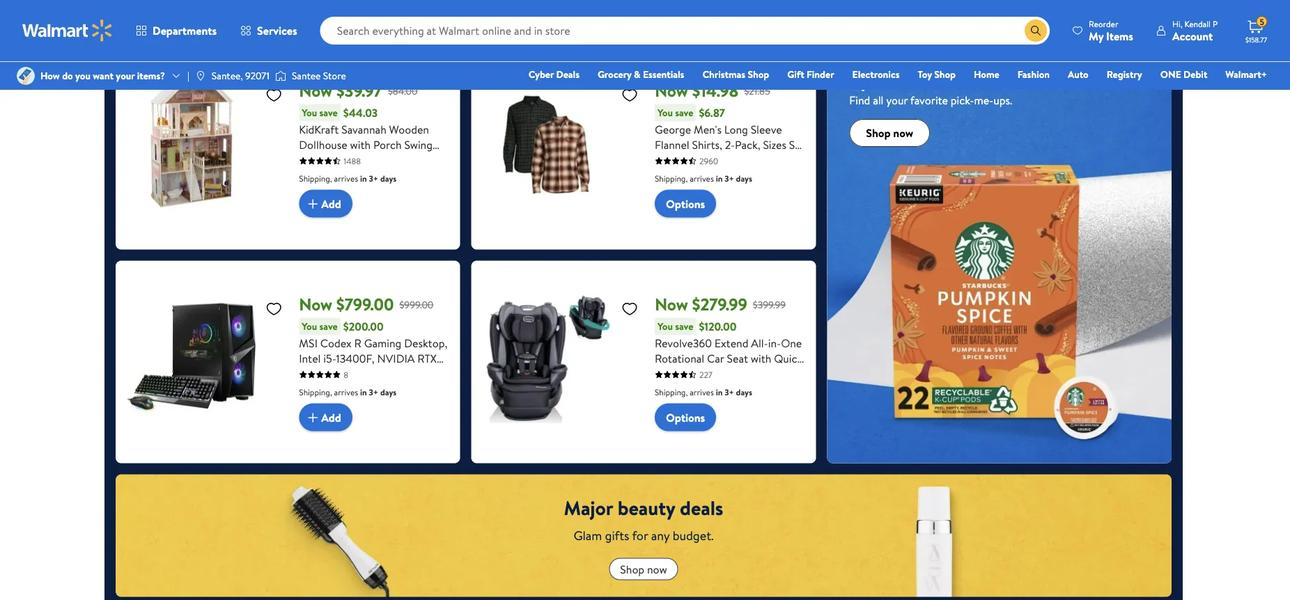 Task type: locate. For each thing, give the bounding box(es) containing it.
shipping, for now $279.99
[[655, 386, 688, 398]]

registry link
[[1101, 67, 1149, 82]]

save for $14.98
[[675, 106, 694, 120]]

1 horizontal spatial now
[[893, 125, 914, 141]]

1 vertical spatial shop now
[[620, 562, 667, 577]]

1 horizontal spatial shop now button
[[850, 119, 930, 147]]

3+ inside now $39.97 group
[[369, 173, 378, 184]]

save inside "you save $44.03 kidkraft savannah wooden dollhouse with porch swing and 14 accessories, ages 3 and up"
[[320, 106, 338, 120]]

shipping, arrives in 3+ days down 227 at the bottom right of page
[[655, 386, 752, 398]]

0 horizontal spatial and
[[299, 152, 316, 168]]

shipping, arrives in 3+ days down 2960
[[655, 173, 752, 184]]

add button inside now $39.97 group
[[299, 190, 352, 218]]

shipping, arrives in 3+ days inside 'now $14.98' group
[[655, 173, 752, 184]]

shop now down for
[[620, 562, 667, 577]]

shop now button down for
[[609, 559, 678, 581]]

me-
[[974, 93, 994, 108]]

your
[[116, 69, 135, 83], [886, 93, 908, 108]]

 image
[[275, 69, 286, 83], [195, 70, 206, 82]]

and
[[299, 152, 316, 168], [429, 152, 447, 168]]

budget.
[[673, 528, 714, 545]]

add inside now $39.97 group
[[321, 196, 341, 211]]

save up kidkraft
[[320, 106, 338, 120]]

do
[[62, 69, 73, 83]]

options down cover
[[666, 410, 705, 425]]

now $14.98 group
[[483, 58, 805, 239]]

arrives inside now $39.97 group
[[334, 173, 358, 184]]

8gb,
[[328, 366, 352, 382]]

0 vertical spatial add button
[[299, 190, 352, 218]]

you save $6.87 george men's long sleeve flannel shirts, 2-pack, sizes s- 2xl
[[655, 105, 799, 168]]

save for $39.97
[[320, 106, 338, 120]]

how do you want your items?
[[40, 69, 165, 83]]

add button for $799.00
[[299, 404, 352, 432]]

options
[[666, 196, 705, 212], [666, 410, 705, 425]]

1 horizontal spatial your
[[886, 93, 908, 108]]

shipping, down '14'
[[299, 173, 332, 184]]

coffee
[[955, 69, 1002, 93]]

christmas
[[703, 68, 746, 81]]

1 options from the top
[[666, 196, 705, 212]]

shipping, arrives in 3+ days down 1488 at top left
[[299, 173, 397, 184]]

you up kidkraft
[[302, 106, 317, 120]]

add button inside now $799.00 group
[[299, 404, 352, 432]]

for
[[632, 528, 648, 545]]

electronics
[[853, 68, 900, 81]]

8
[[344, 369, 348, 381]]

3+ for now $799.00
[[369, 386, 378, 398]]

any
[[651, 528, 670, 545]]

items?
[[137, 69, 165, 83]]

in inside now $799.00 group
[[360, 386, 367, 398]]

16gb
[[355, 366, 380, 382]]

now up msi
[[299, 293, 332, 316]]

one
[[1161, 68, 1182, 81]]

add inside now $799.00 group
[[321, 410, 341, 425]]

services
[[257, 23, 297, 38]]

shipping, for now $799.00
[[299, 386, 332, 398]]

george
[[655, 122, 691, 137]]

save up codex
[[320, 320, 338, 333]]

r
[[354, 336, 362, 351]]

1 vertical spatial add
[[321, 410, 341, 425]]

1 horizontal spatial and
[[429, 152, 447, 168]]

men's
[[694, 122, 722, 137]]

porch
[[373, 137, 402, 152]]

add to favorites list, msi codex r gaming desktop, intel i5-13400f, nvidia rtx 4060 8gb, 16gb ddr5, 1tb ssd, win 11, black image
[[266, 300, 282, 317]]

gaming
[[364, 336, 402, 351]]

grocery & essentials link
[[592, 67, 691, 82]]

shipping, inside 'now $14.98' group
[[655, 173, 688, 184]]

days inside now $39.97 group
[[380, 173, 397, 184]]

& left tea on the right top of the page
[[1006, 69, 1018, 93]]

in inside 'now $14.98' group
[[716, 173, 723, 184]]

0 vertical spatial options
[[666, 196, 705, 212]]

arrives down 2960
[[690, 173, 714, 184]]

0 vertical spatial add to cart image
[[305, 196, 321, 212]]

your right the all
[[886, 93, 908, 108]]

add to cart image down 'ssd,'
[[305, 409, 321, 426]]

you inside "you save $44.03 kidkraft savannah wooden dollhouse with porch swing and 14 accessories, ages 3 and up"
[[302, 106, 317, 120]]

options down 2960
[[666, 196, 705, 212]]

auto link
[[1062, 67, 1095, 82]]

shop now button for beauty
[[609, 559, 678, 581]]

add to favorites list, kidkraft savannah wooden dollhouse with porch swing and 14 accessories, ages 3 and up image
[[266, 86, 282, 104]]

and right '3'
[[429, 152, 447, 168]]

arrives down 8
[[334, 386, 358, 398]]

you inside you save $6.87 george men's long sleeve flannel shirts, 2-pack, sizes s- 2xl
[[658, 106, 673, 120]]

santee,
[[212, 69, 243, 83]]

$279.99
[[692, 293, 748, 316]]

gift finder
[[787, 68, 834, 81]]

off
[[929, 69, 951, 93]]

shipping, down clean
[[655, 386, 688, 398]]

add down '14'
[[321, 196, 341, 211]]

msi
[[299, 336, 318, 351]]

you for now $39.97
[[302, 106, 317, 120]]

s-
[[789, 137, 799, 152]]

1 vertical spatial your
[[886, 93, 908, 108]]

days inside 'now $14.98' group
[[736, 173, 752, 184]]

now down favorite
[[893, 125, 914, 141]]

0 vertical spatial now
[[893, 125, 914, 141]]

gifts
[[605, 528, 629, 545]]

arrives
[[334, 173, 358, 184], [690, 173, 714, 184], [334, 386, 358, 398], [690, 386, 714, 398]]

shipping, inside now $39.97 group
[[299, 173, 332, 184]]

you
[[302, 106, 317, 120], [658, 106, 673, 120], [302, 320, 317, 333], [658, 320, 673, 333]]

options link down cover
[[655, 404, 716, 432]]

|
[[187, 69, 189, 83]]

gray)
[[757, 366, 784, 382]]

1 horizontal spatial &
[[1006, 69, 1018, 93]]

$399.99
[[753, 298, 786, 312]]

0 horizontal spatial shop now button
[[609, 559, 678, 581]]

now up george
[[655, 79, 688, 102]]

in-
[[768, 336, 781, 351]]

save inside you save $120.00 revolve360 extend all-in-one rotational car seat with quick clean cover (revere gray)
[[675, 320, 694, 333]]

1 vertical spatial add button
[[299, 404, 352, 432]]

you save $44.03 kidkraft savannah wooden dollhouse with porch swing and 14 accessories, ages 3 and up
[[299, 105, 447, 183]]

with inside you save $120.00 revolve360 extend all-in-one rotational car seat with quick clean cover (revere gray)
[[751, 351, 772, 366]]

shipping, arrives in 3+ days down 8
[[299, 386, 397, 398]]

your right want
[[116, 69, 135, 83]]

shipping,
[[299, 173, 332, 184], [655, 173, 688, 184], [299, 386, 332, 398], [655, 386, 688, 398]]

shop now button for to
[[850, 119, 930, 147]]

3+ down 2-
[[725, 173, 734, 184]]

pick-
[[951, 93, 974, 108]]

you for now $799.00
[[302, 320, 317, 333]]

major beauty deals glam gifts for any budget.
[[564, 495, 724, 545]]

shipping, down "4060"
[[299, 386, 332, 398]]

electronics link
[[846, 67, 906, 82]]

add for $799.00
[[321, 410, 341, 425]]

2 options from the top
[[666, 410, 705, 425]]

add button down win
[[299, 404, 352, 432]]

1 add to cart image from the top
[[305, 196, 321, 212]]

$84.00
[[388, 84, 418, 98]]

 image for santee store
[[275, 69, 286, 83]]

deals
[[680, 495, 724, 522]]

save inside you save $200.00 msi codex r gaming desktop, intel i5-13400f, nvidia rtx 4060 8gb, 16gb ddr5, 1tb ssd, win 11, black
[[320, 320, 338, 333]]

2 add from the top
[[321, 410, 341, 425]]

shipping, arrives in 3+ days for $39.97
[[299, 173, 397, 184]]

in down accessories,
[[360, 173, 367, 184]]

shipping, arrives in 3+ days inside now $799.00 group
[[299, 386, 397, 398]]

with right seat
[[751, 351, 772, 366]]

2 add to cart image from the top
[[305, 409, 321, 426]]

days down ddr5,
[[380, 386, 397, 398]]

desktop,
[[404, 336, 447, 351]]

days down (revere
[[736, 386, 752, 398]]

options link
[[655, 190, 716, 218], [655, 404, 716, 432]]

3+ inside 'now $14.98' group
[[725, 173, 734, 184]]

1 vertical spatial options
[[666, 410, 705, 425]]

in inside now $39.97 group
[[360, 173, 367, 184]]

you inside you save $200.00 msi codex r gaming desktop, intel i5-13400f, nvidia rtx 4060 8gb, 16gb ddr5, 1tb ssd, win 11, black
[[302, 320, 317, 333]]

options link down 2960
[[655, 190, 716, 218]]

you inside you save $120.00 revolve360 extend all-in-one rotational car seat with quick clean cover (revere gray)
[[658, 320, 673, 333]]

3+ down accessories,
[[369, 173, 378, 184]]

items
[[1107, 28, 1134, 44]]

you up george
[[658, 106, 673, 120]]

save for $799.00
[[320, 320, 338, 333]]

2 add button from the top
[[299, 404, 352, 432]]

options link inside 'now $14.98' group
[[655, 190, 716, 218]]

options inside 'now $14.98' group
[[666, 196, 705, 212]]

1 horizontal spatial shop now
[[866, 125, 914, 141]]

reorder
[[1089, 18, 1119, 30]]

1 vertical spatial with
[[751, 351, 772, 366]]

0 vertical spatial shop now
[[866, 125, 914, 141]]

0 vertical spatial with
[[350, 137, 371, 152]]

0 vertical spatial add
[[321, 196, 341, 211]]

quick
[[774, 351, 803, 366]]

now up kidkraft
[[299, 79, 332, 102]]

major
[[564, 495, 613, 522]]

& up add to favorites list, george men's long sleeve flannel shirts, 2-pack, sizes s-2xl icon
[[634, 68, 641, 81]]

1 vertical spatial shop now button
[[609, 559, 678, 581]]

(revere
[[717, 366, 755, 382]]

3+ inside now $799.00 group
[[369, 386, 378, 398]]

0 horizontal spatial  image
[[195, 70, 206, 82]]

my
[[1089, 28, 1104, 44]]

days inside now $799.00 group
[[380, 386, 397, 398]]

1 add button from the top
[[299, 190, 352, 218]]

shop now button down the all
[[850, 119, 930, 147]]

with up 1488 at top left
[[350, 137, 371, 152]]

in down 2960
[[716, 173, 723, 184]]

savannah
[[342, 122, 387, 137]]

$21.85
[[744, 84, 770, 98]]

in down (revere
[[716, 386, 723, 398]]

1tb
[[418, 366, 434, 382]]

1 horizontal spatial with
[[751, 351, 772, 366]]

shop up $21.85
[[748, 68, 769, 81]]

you up revolve360
[[658, 320, 673, 333]]

departments
[[153, 23, 217, 38]]

santee, 92071
[[212, 69, 270, 83]]

1 options link from the top
[[655, 190, 716, 218]]

3+ down 16gb
[[369, 386, 378, 398]]

days down pack,
[[736, 173, 752, 184]]

shop
[[748, 68, 769, 81], [934, 68, 956, 81], [866, 125, 891, 141], [620, 562, 645, 577]]

home link
[[968, 67, 1006, 82]]

add to favorites list, george men's long sleeve flannel shirts, 2-pack, sizes s-2xl image
[[622, 86, 638, 104]]

now for to
[[893, 125, 914, 141]]

0 horizontal spatial with
[[350, 137, 371, 152]]

0 vertical spatial shop now button
[[850, 119, 930, 147]]

3+ for now $14.98
[[725, 173, 734, 184]]

with
[[350, 137, 371, 152], [751, 351, 772, 366]]

2 and from the left
[[429, 152, 447, 168]]

1 vertical spatial options link
[[655, 404, 716, 432]]

add button down up
[[299, 190, 352, 218]]

registry
[[1107, 68, 1143, 81]]

 image up add to favorites list, kidkraft savannah wooden dollhouse with porch swing and 14 accessories, ages 3 and up image
[[275, 69, 286, 83]]

0 horizontal spatial your
[[116, 69, 135, 83]]

arrives down 227 at the bottom right of page
[[690, 386, 714, 398]]

add down win
[[321, 410, 341, 425]]

shop now down the all
[[866, 125, 914, 141]]

14
[[319, 152, 330, 168]]

save inside you save $6.87 george men's long sleeve flannel shirts, 2-pack, sizes s- 2xl
[[675, 106, 694, 120]]

win
[[324, 382, 343, 397]]

in right 11,
[[360, 386, 367, 398]]

shop now button
[[850, 119, 930, 147], [609, 559, 678, 581]]

cover
[[685, 366, 714, 382]]

 image right |
[[195, 70, 206, 82]]

add to cart image for now $39.97
[[305, 196, 321, 212]]

arrives inside now $799.00 group
[[334, 386, 358, 398]]

1 vertical spatial now
[[647, 562, 667, 577]]

days down ages
[[380, 173, 397, 184]]

walmart image
[[22, 20, 113, 42]]

glam
[[574, 528, 602, 545]]

in for $799.00
[[360, 386, 367, 398]]

options link for $279.99
[[655, 404, 716, 432]]

0 horizontal spatial shop now
[[620, 562, 667, 577]]

shop now
[[866, 125, 914, 141], [620, 562, 667, 577]]

1 horizontal spatial  image
[[275, 69, 286, 83]]

shipping, down 2xl
[[655, 173, 688, 184]]

1 add from the top
[[321, 196, 341, 211]]

add button for $39.97
[[299, 190, 352, 218]]

3+ down (revere
[[725, 386, 734, 398]]

0 vertical spatial options link
[[655, 190, 716, 218]]

0 horizontal spatial now
[[647, 562, 667, 577]]

reorder my items
[[1089, 18, 1134, 44]]

shipping, inside now $799.00 group
[[299, 386, 332, 398]]

2 options link from the top
[[655, 404, 716, 432]]

add to cart image down up
[[305, 196, 321, 212]]

flannel
[[655, 137, 690, 152]]

1 vertical spatial add to cart image
[[305, 409, 321, 426]]

options link for $14.98
[[655, 190, 716, 218]]

now for now $799.00
[[299, 293, 332, 316]]

& inside up to 30% off coffee & tea find all your favorite pick-me-ups.
[[1006, 69, 1018, 93]]

arrives inside 'now $14.98' group
[[690, 173, 714, 184]]

 image
[[17, 67, 35, 85]]

days for $279.99
[[736, 386, 752, 398]]

save up revolve360
[[675, 320, 694, 333]]

and left '14'
[[299, 152, 316, 168]]

now down any
[[647, 562, 667, 577]]

add
[[321, 196, 341, 211], [321, 410, 341, 425]]

add to cart image for now $799.00
[[305, 409, 321, 426]]

&
[[634, 68, 641, 81], [1006, 69, 1018, 93]]

save up george
[[675, 106, 694, 120]]

save
[[320, 106, 338, 120], [675, 106, 694, 120], [320, 320, 338, 333], [675, 320, 694, 333]]

up
[[850, 69, 871, 93]]

arrives down 1488 at top left
[[334, 173, 358, 184]]

you up msi
[[302, 320, 317, 333]]

beauty
[[618, 495, 675, 522]]

shipping, arrives in 3+ days inside now $39.97 group
[[299, 173, 397, 184]]

now up revolve360
[[655, 293, 688, 316]]

add to cart image
[[305, 196, 321, 212], [305, 409, 321, 426]]



Task type: describe. For each thing, give the bounding box(es) containing it.
shop down for
[[620, 562, 645, 577]]

deals
[[556, 68, 580, 81]]

0 horizontal spatial &
[[634, 68, 641, 81]]

30%
[[894, 69, 925, 93]]

now $39.97 $84.00
[[299, 79, 418, 102]]

shop down the all
[[866, 125, 891, 141]]

extend
[[715, 336, 749, 351]]

fashion link
[[1011, 67, 1056, 82]]

hi,
[[1173, 18, 1183, 30]]

search icon image
[[1031, 25, 1042, 36]]

shirts,
[[692, 137, 722, 152]]

3+ for now $39.97
[[369, 173, 378, 184]]

arrives for $14.98
[[690, 173, 714, 184]]

227
[[700, 369, 713, 381]]

shipping, arrives in 3+ days for $799.00
[[299, 386, 397, 398]]

revolve360
[[655, 336, 712, 351]]

$999.00
[[400, 298, 434, 312]]

Search search field
[[320, 17, 1050, 45]]

now for beauty
[[647, 562, 667, 577]]

now for now $39.97
[[299, 79, 332, 102]]

cyber deals link
[[522, 67, 586, 82]]

add for $39.97
[[321, 196, 341, 211]]

toy shop link
[[912, 67, 962, 82]]

want
[[93, 69, 114, 83]]

now $39.97 group
[[127, 58, 449, 239]]

all-
[[751, 336, 768, 351]]

shipping, for now $14.98
[[655, 173, 688, 184]]

add to favorites list, revolve360 extend all-in-one rotational car seat with quick clean cover (revere gray) image
[[622, 300, 638, 317]]

shop now for beauty
[[620, 562, 667, 577]]

$158.77
[[1246, 35, 1268, 44]]

days for $799.00
[[380, 386, 397, 398]]

i5-
[[323, 351, 336, 366]]

you for now $14.98
[[658, 106, 673, 120]]

arrives for $279.99
[[690, 386, 714, 398]]

ddr5,
[[383, 366, 415, 382]]

in for $14.98
[[716, 173, 723, 184]]

one
[[781, 336, 802, 351]]

essentials
[[643, 68, 684, 81]]

days for $14.98
[[736, 173, 752, 184]]

santee store
[[292, 69, 346, 83]]

store
[[323, 69, 346, 83]]

shipping, for now $39.97
[[299, 173, 332, 184]]

your inside up to 30% off coffee & tea find all your favorite pick-me-ups.
[[886, 93, 908, 108]]

ages
[[394, 152, 418, 168]]

now for now $279.99
[[655, 293, 688, 316]]

$120.00
[[699, 319, 737, 335]]

home
[[974, 68, 1000, 81]]

arrives for $799.00
[[334, 386, 358, 398]]

finder
[[807, 68, 834, 81]]

gift
[[787, 68, 805, 81]]

intel
[[299, 351, 321, 366]]

in for $39.97
[[360, 173, 367, 184]]

shipping, arrives in 3+ days for $279.99
[[655, 386, 752, 398]]

gift finder link
[[781, 67, 841, 82]]

grocery
[[598, 68, 632, 81]]

auto
[[1068, 68, 1089, 81]]

departments button
[[124, 14, 229, 47]]

options for $14.98
[[666, 196, 705, 212]]

p
[[1213, 18, 1218, 30]]

3
[[421, 152, 427, 168]]

black
[[358, 382, 384, 397]]

codex
[[320, 336, 352, 351]]

services button
[[229, 14, 309, 47]]

toy
[[918, 68, 932, 81]]

 image for santee, 92071
[[195, 70, 206, 82]]

rotational
[[655, 351, 705, 366]]

find
[[850, 93, 870, 108]]

you
[[75, 69, 91, 83]]

toy shop
[[918, 68, 956, 81]]

days for $39.97
[[380, 173, 397, 184]]

accessories,
[[332, 152, 392, 168]]

now $14.98 $21.85
[[655, 79, 770, 102]]

11,
[[346, 382, 355, 397]]

cyber deals
[[529, 68, 580, 81]]

you save $120.00 revolve360 extend all-in-one rotational car seat with quick clean cover (revere gray)
[[655, 319, 803, 382]]

2-
[[725, 137, 735, 152]]

long
[[725, 122, 748, 137]]

1488
[[344, 155, 361, 167]]

walmart+
[[1226, 68, 1267, 81]]

1 and from the left
[[299, 152, 316, 168]]

92071
[[245, 69, 270, 83]]

3+ for now $279.99
[[725, 386, 734, 398]]

nvidia
[[377, 351, 415, 366]]

car
[[707, 351, 724, 366]]

christmas shop
[[703, 68, 769, 81]]

favorite
[[911, 93, 948, 108]]

shop right toy
[[934, 68, 956, 81]]

santee
[[292, 69, 321, 83]]

kidkraft
[[299, 122, 339, 137]]

5
[[1260, 16, 1265, 28]]

0 vertical spatial your
[[116, 69, 135, 83]]

options for $279.99
[[666, 410, 705, 425]]

now for now $14.98
[[655, 79, 688, 102]]

wooden
[[389, 122, 429, 137]]

ssd,
[[299, 382, 322, 397]]

shop now for to
[[866, 125, 914, 141]]

$39.97
[[336, 79, 382, 102]]

now $799.00 group
[[127, 272, 449, 453]]

cyber
[[529, 68, 554, 81]]

one debit
[[1161, 68, 1208, 81]]

Walmart Site-Wide search field
[[320, 17, 1050, 45]]

save for $279.99
[[675, 320, 694, 333]]

you save $200.00 msi codex r gaming desktop, intel i5-13400f, nvidia rtx 4060 8gb, 16gb ddr5, 1tb ssd, win 11, black
[[299, 319, 447, 397]]

seat
[[727, 351, 748, 366]]

13400f,
[[336, 351, 375, 366]]

2960
[[700, 155, 718, 167]]

arrives for $39.97
[[334, 173, 358, 184]]

now $279.99 $399.99
[[655, 293, 786, 316]]

rtx
[[418, 351, 437, 366]]

with inside "you save $44.03 kidkraft savannah wooden dollhouse with porch swing and 14 accessories, ages 3 and up"
[[350, 137, 371, 152]]

shipping, arrives in 3+ days for $14.98
[[655, 173, 752, 184]]

$14.98
[[692, 79, 739, 102]]

walmart+ link
[[1220, 67, 1274, 82]]

in for $279.99
[[716, 386, 723, 398]]

you for now $279.99
[[658, 320, 673, 333]]

up to 30% off coffee & tea find all your favorite pick-me-ups.
[[850, 69, 1045, 108]]

2xl
[[655, 152, 673, 168]]

up
[[299, 168, 311, 183]]

$200.00
[[343, 319, 384, 335]]



Task type: vqa. For each thing, say whether or not it's contained in the screenshot.
Available within Delivery Not Available
no



